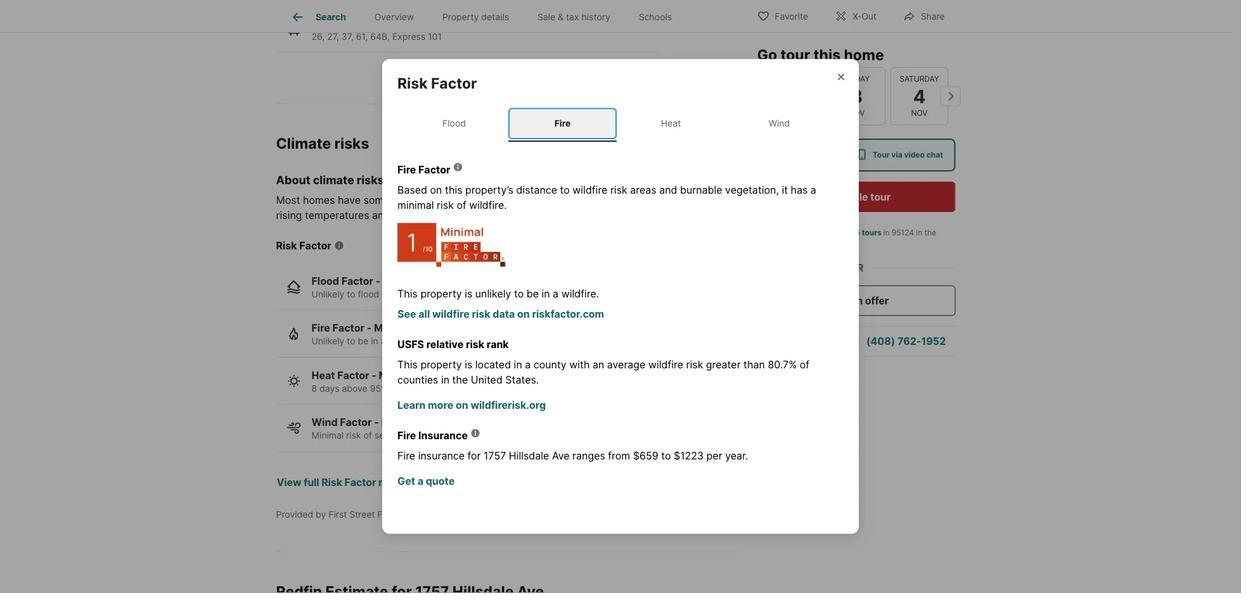 Task type: vqa. For each thing, say whether or not it's contained in the screenshot.


Task type: describe. For each thing, give the bounding box(es) containing it.
vegetation,
[[725, 184, 779, 196]]

riskfactor.com
[[532, 308, 604, 321]]

over
[[432, 431, 450, 442]]

95124
[[892, 229, 914, 238]]

a inside get a quote link
[[417, 476, 423, 488]]

risk inside 'wind factor - minimal minimal risk of severe winds over next 30 years'
[[346, 431, 361, 442]]

next inside the flood factor - minimal unlikely to flood in next 30 years
[[392, 289, 410, 300]]

schools
[[639, 12, 672, 22]]

relative
[[426, 339, 464, 351]]

sale & tax history tab
[[523, 2, 625, 32]]

this for tour
[[813, 46, 841, 63]]

tour via video chat
[[873, 151, 943, 160]]

favorite
[[775, 11, 808, 22]]

climate risks
[[276, 135, 369, 153]]

30 inside heat factor - moderate 8 days above 95° expected this year, 16 days in 30 years
[[514, 384, 525, 395]]

of inside the most homes have some risk of natural disasters, and may be impacted by climate change due to rising temperatures and sea levels.
[[412, 194, 422, 207]]

this inside heat factor - moderate 8 days above 95° expected this year, 16 days in 30 years
[[429, 384, 444, 395]]

1 $ from the left
[[633, 450, 640, 463]]

1 vertical spatial risk
[[276, 240, 297, 252]]

from
[[608, 450, 630, 463]]

30 inside fire factor - minimal unlikely to be in a wildfire in next 30 years
[[452, 337, 463, 347]]

this for on
[[445, 184, 462, 196]]

most
[[276, 194, 300, 207]]

fire tab
[[508, 108, 617, 140]]

unlikely
[[475, 288, 511, 301]]

in inside the flood factor - minimal unlikely to flood in next 30 years
[[382, 289, 389, 300]]

video
[[904, 151, 925, 160]]

of inside based on this property's distance to wildfire risk areas and burnable vegetation, it has a minimal risk of wildfire.
[[457, 199, 466, 212]]

get
[[397, 476, 415, 488]]

minimal for wind factor - minimal
[[381, 417, 420, 429]]

provided
[[276, 510, 313, 521]]

with
[[569, 359, 590, 372]]

rising
[[276, 209, 302, 222]]

unlikely for flood
[[312, 289, 344, 300]]

located
[[475, 359, 511, 372]]

fire insurance
[[397, 430, 468, 443]]

fire factor score logo image
[[397, 213, 506, 268]]

wind tab
[[725, 108, 834, 140]]

property details tab
[[428, 2, 523, 32]]

expected
[[387, 384, 427, 395]]

risk inside button
[[321, 477, 342, 489]]

risk inside dialog
[[397, 75, 428, 92]]

sale
[[537, 12, 555, 22]]

climate inside the most homes have some risk of natural disasters, and may be impacted by climate change due to rising temperatures and sea levels.
[[631, 194, 666, 207]]

4
[[913, 85, 925, 107]]

property
[[442, 12, 479, 22]]

64b,
[[370, 31, 390, 42]]

3
[[850, 85, 862, 107]]

wind for wind factor - minimal minimal risk of severe winds over next 30 years
[[312, 417, 338, 429]]

factor inside heat factor - moderate 8 days above 95° expected this year, 16 days in 30 years
[[337, 370, 369, 382]]

united
[[471, 374, 503, 387]]

fire factor - minimal unlikely to be in a wildfire in next 30 years
[[312, 323, 488, 347]]

get a quote
[[397, 476, 455, 488]]

tours
[[862, 229, 882, 238]]

ave
[[552, 450, 570, 463]]

80.7
[[768, 359, 789, 372]]

unlikely for fire
[[312, 337, 344, 347]]

schedule tour
[[822, 191, 891, 203]]

schedule tour button
[[757, 182, 956, 212]]

to up data
[[514, 288, 524, 301]]

in up states.
[[514, 359, 522, 372]]

impacted
[[569, 194, 614, 207]]

- for flood
[[376, 275, 381, 288]]

&
[[558, 12, 564, 22]]

friday
[[843, 74, 869, 84]]

natural
[[425, 194, 458, 207]]

be inside fire factor - minimal unlikely to be in a wildfire in next 30 years
[[358, 337, 369, 347]]

in down all
[[421, 337, 429, 347]]

learn
[[397, 400, 426, 412]]

30 inside 'wind factor - minimal minimal risk of severe winds over next 30 years'
[[474, 431, 485, 442]]

by inside the most homes have some risk of natural disasters, and may be impacted by climate change due to rising temperatures and sea levels.
[[616, 194, 628, 207]]

0 horizontal spatial and
[[372, 209, 390, 222]]

next inside 'wind factor - minimal minimal risk of severe winds over next 30 years'
[[453, 431, 471, 442]]

1 vertical spatial on
[[517, 308, 530, 321]]

minimal down 8
[[312, 431, 344, 442]]

fire factor
[[397, 164, 450, 176]]

schedule
[[822, 191, 868, 203]]

details
[[481, 12, 509, 22]]

% of counties in the united states.
[[397, 359, 809, 387]]

learn more on wildfirerisk.org link
[[397, 393, 844, 414]]

counties
[[397, 374, 438, 387]]

101
[[428, 31, 442, 42]]

to right 659 at right
[[661, 450, 671, 463]]

in inside "in the last 30 days"
[[916, 229, 922, 238]]

wildfire inside based on this property's distance to wildfire risk areas and burnable vegetation, it has a minimal risk of wildfire.
[[573, 184, 607, 196]]

flood for flood factor - minimal unlikely to flood in next 30 years
[[312, 275, 339, 288]]

and inside based on this property's distance to wildfire risk areas and burnable vegetation, it has a minimal risk of wildfire.
[[659, 184, 677, 196]]

ranges
[[572, 450, 605, 463]]

due
[[707, 194, 725, 207]]

wildfire inside fire factor - minimal unlikely to be in a wildfire in next 30 years
[[388, 337, 419, 347]]

risk inside the most homes have some risk of natural disasters, and may be impacted by climate change due to rising temperatures and sea levels.
[[393, 194, 410, 207]]

heat for heat
[[661, 118, 681, 129]]

x-out
[[852, 11, 876, 22]]

quote
[[426, 476, 455, 488]]

is for unlikely
[[465, 288, 472, 301]]

be inside risk factor dialog
[[527, 288, 539, 301]]

1 horizontal spatial wildfire.
[[561, 288, 599, 301]]

1 vertical spatial risks
[[357, 174, 384, 188]]

95°
[[370, 384, 385, 395]]

1 horizontal spatial and
[[510, 194, 528, 207]]

1952
[[921, 336, 946, 348]]

transit 26, 27, 37, 61, 64b, express 101
[[312, 17, 442, 42]]

risk factor inside dialog
[[397, 75, 477, 92]]

tax
[[566, 12, 579, 22]]

1757
[[484, 450, 506, 463]]

see
[[397, 308, 416, 321]]

0 vertical spatial risks
[[334, 135, 369, 153]]

street
[[349, 510, 375, 521]]

- for wind
[[374, 417, 379, 429]]

minimal for fire factor - minimal
[[374, 323, 413, 335]]

risk factor element
[[397, 59, 492, 93]]

risk left data
[[472, 308, 490, 321]]

wildfire right all
[[432, 308, 469, 321]]

an inside risk factor dialog
[[593, 359, 604, 372]]

average
[[607, 359, 646, 372]]

(408) 762-1952 link
[[866, 336, 946, 348]]

years inside fire factor - minimal unlikely to be in a wildfire in next 30 years
[[466, 337, 488, 347]]

years inside the flood factor - minimal unlikely to flood in next 30 years
[[426, 289, 449, 300]]

of inside % of counties in the united states.
[[800, 359, 809, 372]]

wildfire right average
[[648, 359, 683, 372]]

greater
[[706, 359, 741, 372]]

severe
[[375, 431, 402, 442]]

it
[[782, 184, 788, 196]]

start an offer
[[824, 295, 889, 307]]

to inside fire factor - minimal unlikely to be in a wildfire in next 30 years
[[347, 337, 355, 347]]

homes
[[303, 194, 335, 207]]

in inside heat factor - moderate 8 days above 95° expected this year, 16 days in 30 years
[[504, 384, 511, 395]]

this property is unlikely to be in a wildfire.
[[397, 288, 599, 301]]

factor down "temperatures"
[[299, 240, 331, 252]]

on inside based on this property's distance to wildfire risk areas and burnable vegetation, it has a minimal risk of wildfire.
[[430, 184, 442, 196]]

risk left greater
[[686, 359, 703, 372]]

a inside based on this property's distance to wildfire risk areas and burnable vegetation, it has a minimal risk of wildfire.
[[811, 184, 816, 196]]

nov for 4
[[911, 109, 927, 118]]

about climate risks
[[276, 174, 384, 188]]

climate
[[276, 135, 331, 153]]

insurance
[[418, 430, 468, 443]]

is for located
[[465, 359, 472, 372]]

search
[[316, 12, 346, 22]]

in right the tours
[[883, 229, 890, 238]]

more
[[428, 400, 453, 412]]

tour for schedule
[[870, 191, 891, 203]]

16
[[470, 384, 479, 395]]

this property is located in a county with an average wildfire risk greater than 80.7
[[397, 359, 789, 372]]

change
[[668, 194, 704, 207]]

2 $ from the left
[[674, 450, 680, 463]]

to inside the flood factor - minimal unlikely to flood in next 30 years
[[347, 289, 355, 300]]

a up states.
[[525, 359, 531, 372]]

in inside % of counties in the united states.
[[441, 374, 449, 387]]

in up riskfactor.com
[[542, 288, 550, 301]]

above
[[342, 384, 367, 395]]

risk factor dialog
[[382, 59, 859, 535]]

fire for fire factor
[[397, 164, 416, 176]]



Task type: locate. For each thing, give the bounding box(es) containing it.
in up wildfirerisk.org
[[504, 384, 511, 395]]

1 vertical spatial by
[[316, 510, 326, 521]]

%
[[789, 359, 797, 372]]

1 vertical spatial flood
[[312, 275, 339, 288]]

and down some
[[372, 209, 390, 222]]

1 nov from the left
[[848, 109, 865, 118]]

- inside heat factor - moderate 8 days above 95° expected this year, 16 days in 30 years
[[372, 370, 376, 382]]

factor inside the flood factor - minimal unlikely to flood in next 30 years
[[341, 275, 373, 288]]

to up above
[[347, 337, 355, 347]]

in right flood
[[382, 289, 389, 300]]

0 vertical spatial risk
[[397, 75, 428, 92]]

days inside "in the last 30 days"
[[813, 240, 830, 249]]

wildfire. up riskfactor.com
[[561, 288, 599, 301]]

minimal up severe
[[381, 417, 420, 429]]

the left 16
[[452, 374, 468, 387]]

minimal
[[397, 199, 434, 212]]

tour for go
[[781, 46, 810, 63]]

the right 95124
[[925, 229, 936, 238]]

1 vertical spatial unlikely
[[312, 337, 344, 347]]

factor up flood
[[341, 275, 373, 288]]

of left severe
[[364, 431, 372, 442]]

2 this from the top
[[397, 359, 418, 372]]

- inside 'wind factor - minimal minimal risk of severe winds over next 30 years'
[[374, 417, 379, 429]]

nov down 3
[[848, 109, 865, 118]]

flood for flood
[[442, 118, 466, 129]]

of
[[412, 194, 422, 207], [457, 199, 466, 212], [800, 359, 809, 372], [364, 431, 372, 442]]

wildfire. down property's
[[469, 199, 507, 212]]

be inside the most homes have some risk of natural disasters, and may be impacted by climate change due to rising temperatures and sea levels.
[[554, 194, 566, 207]]

minimal down see at the bottom left
[[374, 323, 413, 335]]

schools tab
[[625, 2, 686, 32]]

minimal inside the flood factor - minimal unlikely to flood in next 30 years
[[383, 275, 422, 288]]

learn more on wildfirerisk.org
[[397, 400, 546, 412]]

2 vertical spatial on
[[456, 400, 468, 412]]

years up '1757'
[[487, 431, 510, 442]]

2 horizontal spatial risk
[[397, 75, 428, 92]]

on down year,
[[456, 400, 468, 412]]

1 vertical spatial tab list
[[397, 106, 844, 142]]

1 vertical spatial tour
[[870, 191, 891, 203]]

nov inside saturday 4 nov
[[911, 109, 927, 118]]

risks up about climate risks at the top of the page
[[334, 135, 369, 153]]

tour right go
[[781, 46, 810, 63]]

and left may
[[510, 194, 528, 207]]

0 horizontal spatial $
[[633, 450, 640, 463]]

risk factor down rising in the top of the page
[[276, 240, 331, 252]]

this up more
[[429, 384, 444, 395]]

0 horizontal spatial wildfire.
[[469, 199, 507, 212]]

next inside fire factor - minimal unlikely to be in a wildfire in next 30 years
[[431, 337, 449, 347]]

tour via video chat option
[[846, 139, 956, 172]]

provided by first street foundation
[[276, 510, 424, 521]]

wind inside tab
[[769, 118, 790, 129]]

1 horizontal spatial the
[[925, 229, 936, 238]]

1 horizontal spatial $
[[674, 450, 680, 463]]

fire for fire factor - minimal unlikely to be in a wildfire in next 30 years
[[312, 323, 330, 335]]

0 horizontal spatial heat
[[312, 370, 335, 382]]

1 horizontal spatial an
[[851, 295, 863, 307]]

to
[[560, 184, 570, 196], [728, 194, 737, 207], [514, 288, 524, 301], [347, 289, 355, 300], [347, 337, 355, 347], [661, 450, 671, 463]]

37,
[[342, 31, 354, 42]]

tab list
[[276, 0, 696, 32], [397, 106, 844, 142]]

0 vertical spatial by
[[616, 194, 628, 207]]

factor up based
[[418, 164, 450, 176]]

2 horizontal spatial be
[[554, 194, 566, 207]]

climate up homes
[[313, 174, 354, 188]]

762-
[[898, 336, 921, 348]]

of inside 'wind factor - minimal minimal risk of severe winds over next 30 years'
[[364, 431, 372, 442]]

1 vertical spatial wildfire.
[[561, 288, 599, 301]]

via
[[891, 151, 902, 160]]

1 this from the top
[[397, 288, 418, 301]]

0 vertical spatial is
[[465, 288, 472, 301]]

next up see at the bottom left
[[392, 289, 410, 300]]

0 vertical spatial flood
[[442, 118, 466, 129]]

years
[[426, 289, 449, 300], [466, 337, 488, 347], [528, 384, 551, 395], [487, 431, 510, 442]]

tour
[[873, 151, 890, 160]]

2 vertical spatial be
[[358, 337, 369, 347]]

- up flood
[[376, 275, 381, 288]]

1 horizontal spatial climate
[[631, 194, 666, 207]]

this left property's
[[445, 184, 462, 196]]

- inside fire factor - minimal unlikely to be in a wildfire in next 30 years
[[367, 323, 372, 335]]

tab list containing search
[[276, 0, 696, 32]]

next right usfs
[[431, 337, 449, 347]]

in the last 30 days
[[786, 229, 938, 249]]

heat for heat factor - moderate 8 days above 95° expected this year, 16 days in 30 years
[[312, 370, 335, 382]]

all
[[419, 308, 430, 321]]

years down 'county'
[[528, 384, 551, 395]]

0 horizontal spatial risk factor
[[276, 240, 331, 252]]

disasters,
[[461, 194, 507, 207]]

of down property's
[[457, 199, 466, 212]]

fire inside tab
[[554, 118, 571, 129]]

of up levels.
[[412, 194, 422, 207]]

year.
[[725, 450, 748, 463]]

unlikely up 8
[[312, 337, 344, 347]]

nov down 4
[[911, 109, 927, 118]]

0 vertical spatial tab list
[[276, 0, 696, 32]]

to right may
[[560, 184, 570, 196]]

nov inside friday 3 nov
[[848, 109, 865, 118]]

in left usfs
[[371, 337, 378, 347]]

on down fire factor
[[430, 184, 442, 196]]

minimal
[[383, 275, 422, 288], [374, 323, 413, 335], [381, 417, 420, 429], [312, 431, 344, 442]]

heat tab
[[617, 108, 725, 140]]

is left unlikely
[[465, 288, 472, 301]]

1 vertical spatial is
[[465, 359, 472, 372]]

property for located
[[420, 359, 462, 372]]

2 nov from the left
[[911, 109, 927, 118]]

property details
[[442, 12, 509, 22]]

risks up some
[[357, 174, 384, 188]]

property for unlikely
[[420, 288, 462, 301]]

some
[[364, 194, 390, 207]]

- up 95° on the bottom left of page
[[372, 370, 376, 382]]

0 horizontal spatial flood
[[312, 275, 339, 288]]

0 vertical spatial tour
[[781, 46, 810, 63]]

fire inside fire factor - minimal unlikely to be in a wildfire in next 30 years
[[312, 323, 330, 335]]

$ right 659 at right
[[674, 450, 680, 463]]

0 vertical spatial this
[[813, 46, 841, 63]]

years up all
[[426, 289, 449, 300]]

1 vertical spatial wind
[[312, 417, 338, 429]]

be up see all wildfire risk data on riskfactor.com
[[527, 288, 539, 301]]

tab list containing flood
[[397, 106, 844, 142]]

property up all
[[420, 288, 462, 301]]

0 horizontal spatial an
[[593, 359, 604, 372]]

usfs
[[397, 339, 424, 351]]

in right 95124
[[916, 229, 922, 238]]

go
[[757, 46, 777, 63]]

days right 16
[[482, 384, 502, 395]]

0 vertical spatial climate
[[313, 174, 354, 188]]

fire for fire insurance for 1757 hillsdale ave ranges from $ 659 to $ 1223 per year.
[[397, 450, 415, 463]]

30 inside "in the last 30 days"
[[801, 240, 811, 249]]

offer
[[865, 295, 889, 307]]

tour inside button
[[870, 191, 891, 203]]

the inside "in the last 30 days"
[[925, 229, 936, 238]]

minimal for flood factor - minimal
[[383, 275, 422, 288]]

0 horizontal spatial tour
[[781, 46, 810, 63]]

the
[[925, 229, 936, 238], [452, 374, 468, 387]]

0 horizontal spatial by
[[316, 510, 326, 521]]

favorite button
[[746, 3, 819, 29]]

fire for fire
[[554, 118, 571, 129]]

an left offer
[[851, 295, 863, 307]]

year,
[[447, 384, 467, 395]]

a right has
[[811, 184, 816, 196]]

0 vertical spatial unlikely
[[312, 289, 344, 300]]

1 vertical spatial heat
[[312, 370, 335, 382]]

a right get
[[417, 476, 423, 488]]

unlikely left flood
[[312, 289, 344, 300]]

1 is from the top
[[465, 288, 472, 301]]

61,
[[356, 31, 368, 42]]

- down flood
[[367, 323, 372, 335]]

0 horizontal spatial on
[[430, 184, 442, 196]]

years up located
[[466, 337, 488, 347]]

factor inside button
[[345, 477, 376, 489]]

factor up flood tab
[[431, 75, 477, 92]]

0 vertical spatial an
[[851, 295, 863, 307]]

1 horizontal spatial flood
[[442, 118, 466, 129]]

1 vertical spatial be
[[527, 288, 539, 301]]

foundation
[[378, 510, 424, 521]]

get a quote link
[[397, 469, 844, 490]]

0 horizontal spatial risk
[[276, 240, 297, 252]]

0 vertical spatial risk factor
[[397, 75, 477, 92]]

- for fire
[[367, 323, 372, 335]]

1 vertical spatial this
[[397, 359, 418, 372]]

last
[[786, 240, 799, 249]]

wildfire
[[573, 184, 607, 196], [432, 308, 469, 321], [388, 337, 419, 347], [648, 359, 683, 372]]

2 is from the top
[[465, 359, 472, 372]]

on right data
[[517, 308, 530, 321]]

0 horizontal spatial climate
[[313, 174, 354, 188]]

an right with
[[593, 359, 604, 372]]

1 horizontal spatial nov
[[911, 109, 927, 118]]

-
[[376, 275, 381, 288], [367, 323, 372, 335], [372, 370, 376, 382], [374, 417, 379, 429]]

property's
[[465, 184, 513, 196]]

1 unlikely from the top
[[312, 289, 344, 300]]

risk factor up flood tab
[[397, 75, 477, 92]]

most homes have some risk of natural disasters, and may be impacted by climate change due to rising temperatures and sea levels.
[[276, 194, 737, 222]]

days right 8
[[320, 384, 339, 395]]

30 left 'rank'
[[452, 337, 463, 347]]

risk up sea at the left top of the page
[[393, 194, 410, 207]]

(408) 762-1952
[[866, 336, 946, 348]]

minimal inside fire factor - minimal unlikely to be in a wildfire in next 30 years
[[374, 323, 413, 335]]

out
[[862, 11, 876, 22]]

0 vertical spatial be
[[554, 194, 566, 207]]

1 horizontal spatial be
[[527, 288, 539, 301]]

tour via video chat list box
[[757, 139, 956, 172]]

0 vertical spatial property
[[420, 288, 462, 301]]

1 vertical spatial property
[[420, 359, 462, 372]]

2 horizontal spatial days
[[813, 240, 830, 249]]

factor inside fire factor - minimal unlikely to be in a wildfire in next 30 years
[[333, 323, 364, 335]]

1 property from the top
[[420, 288, 462, 301]]

first
[[328, 510, 347, 521]]

1 vertical spatial next
[[431, 337, 449, 347]]

2 vertical spatial risk
[[321, 477, 342, 489]]

a
[[811, 184, 816, 196], [553, 288, 559, 301], [381, 337, 386, 347], [525, 359, 531, 372], [417, 476, 423, 488]]

1 horizontal spatial by
[[616, 194, 628, 207]]

and right areas
[[659, 184, 677, 196]]

1 vertical spatial risk factor
[[276, 240, 331, 252]]

tour right schedule
[[870, 191, 891, 203]]

sale & tax history
[[537, 12, 610, 22]]

states.
[[505, 374, 539, 387]]

to inside based on this property's distance to wildfire risk areas and burnable vegetation, it has a minimal risk of wildfire.
[[560, 184, 570, 196]]

next right over
[[453, 431, 471, 442]]

2 vertical spatial next
[[453, 431, 471, 442]]

this for this property is located in a county with an average wildfire risk greater than 80.7
[[397, 359, 418, 372]]

wildfire down see at the bottom left
[[388, 337, 419, 347]]

0 vertical spatial wind
[[769, 118, 790, 129]]

risk left 'rank'
[[466, 339, 484, 351]]

factor down flood
[[333, 323, 364, 335]]

0 vertical spatial on
[[430, 184, 442, 196]]

factor inside 'wind factor - minimal minimal risk of severe winds over next 30 years'
[[340, 417, 372, 429]]

to left flood
[[347, 289, 355, 300]]

1 horizontal spatial next
[[431, 337, 449, 347]]

this for this property is unlikely to be in a wildfire.
[[397, 288, 418, 301]]

moderate
[[379, 370, 427, 382]]

flood inside tab
[[442, 118, 466, 129]]

$ right from
[[633, 450, 640, 463]]

next
[[392, 289, 410, 300], [431, 337, 449, 347], [453, 431, 471, 442]]

view full risk factor report button
[[276, 468, 410, 499]]

flood factor - minimal unlikely to flood in next 30 years
[[312, 275, 449, 300]]

this
[[397, 288, 418, 301], [397, 359, 418, 372]]

option
[[757, 139, 846, 172]]

1 horizontal spatial risk factor
[[397, 75, 477, 92]]

1 horizontal spatial tour
[[870, 191, 891, 203]]

transit
[[312, 17, 346, 30]]

temperatures
[[305, 209, 369, 222]]

0 vertical spatial heat
[[661, 118, 681, 129]]

may
[[531, 194, 551, 207]]

2 horizontal spatial on
[[517, 308, 530, 321]]

years inside heat factor - moderate 8 days above 95° expected this year, 16 days in 30 years
[[528, 384, 551, 395]]

chat
[[926, 151, 943, 160]]

0 horizontal spatial the
[[452, 374, 468, 387]]

to inside the most homes have some risk of natural disasters, and may be impacted by climate change due to rising temperatures and sea levels.
[[728, 194, 737, 207]]

1 horizontal spatial on
[[456, 400, 468, 412]]

wildfire. inside based on this property's distance to wildfire risk areas and burnable vegetation, it has a minimal risk of wildfire.
[[469, 199, 507, 212]]

a up riskfactor.com
[[553, 288, 559, 301]]

1 horizontal spatial days
[[482, 384, 502, 395]]

flood inside the flood factor - minimal unlikely to flood in next 30 years
[[312, 275, 339, 288]]

0 horizontal spatial days
[[320, 384, 339, 395]]

2 vertical spatial this
[[429, 384, 444, 395]]

30 up wildfirerisk.org
[[514, 384, 525, 395]]

30 right last at top
[[801, 240, 811, 249]]

for
[[468, 450, 481, 463]]

risk left areas
[[610, 184, 627, 196]]

26,
[[312, 31, 325, 42]]

overview tab
[[360, 2, 428, 32]]

years inside 'wind factor - minimal minimal risk of severe winds over next 30 years'
[[487, 431, 510, 442]]

start
[[824, 295, 848, 307]]

this inside based on this property's distance to wildfire risk areas and burnable vegetation, it has a minimal risk of wildfire.
[[445, 184, 462, 196]]

0 vertical spatial the
[[925, 229, 936, 238]]

an inside button
[[851, 295, 863, 307]]

county
[[534, 359, 566, 372]]

home
[[844, 46, 884, 63]]

about
[[276, 174, 310, 188]]

0 vertical spatial this
[[397, 288, 418, 301]]

burnable
[[680, 184, 722, 196]]

is up united
[[465, 359, 472, 372]]

on
[[430, 184, 442, 196], [517, 308, 530, 321], [456, 400, 468, 412]]

wind inside 'wind factor - minimal minimal risk of severe winds over next 30 years'
[[312, 417, 338, 429]]

- up severe
[[374, 417, 379, 429]]

flood tab
[[400, 108, 508, 140]]

be down flood
[[358, 337, 369, 347]]

tour
[[781, 46, 810, 63], [870, 191, 891, 203]]

factor up street on the left of page
[[345, 477, 376, 489]]

than
[[744, 359, 765, 372]]

1 horizontal spatial heat
[[661, 118, 681, 129]]

0 horizontal spatial wind
[[312, 417, 338, 429]]

of right %
[[800, 359, 809, 372]]

saturday
[[899, 74, 939, 84]]

0 vertical spatial wildfire.
[[469, 199, 507, 212]]

heat inside tab
[[661, 118, 681, 129]]

0 horizontal spatial be
[[358, 337, 369, 347]]

data
[[493, 308, 515, 321]]

a inside fire factor - minimal unlikely to be in a wildfire in next 30 years
[[381, 337, 386, 347]]

tab list inside risk factor dialog
[[397, 106, 844, 142]]

factor up above
[[337, 370, 369, 382]]

next image
[[940, 86, 961, 106]]

- for heat
[[372, 370, 376, 382]]

30 up "for"
[[474, 431, 485, 442]]

0 horizontal spatial next
[[392, 289, 410, 300]]

climate left change
[[631, 194, 666, 207]]

$
[[633, 450, 640, 463], [674, 450, 680, 463]]

nov for 3
[[848, 109, 865, 118]]

in up more
[[441, 374, 449, 387]]

risk right minimal
[[437, 199, 454, 212]]

based
[[397, 184, 427, 196]]

property
[[420, 288, 462, 301], [420, 359, 462, 372]]

x-out button
[[824, 3, 887, 29]]

0 vertical spatial next
[[392, 289, 410, 300]]

by left areas
[[616, 194, 628, 207]]

risk right the full
[[321, 477, 342, 489]]

1 vertical spatial this
[[445, 184, 462, 196]]

1 horizontal spatial wind
[[769, 118, 790, 129]]

2 property from the top
[[420, 359, 462, 372]]

1 vertical spatial the
[[452, 374, 468, 387]]

overview
[[374, 12, 414, 22]]

heat inside heat factor - moderate 8 days above 95° expected this year, 16 days in 30 years
[[312, 370, 335, 382]]

per
[[707, 450, 722, 463]]

wind for wind
[[769, 118, 790, 129]]

unlikely inside fire factor - minimal unlikely to be in a wildfire in next 30 years
[[312, 337, 344, 347]]

75 tours in 95124
[[851, 229, 914, 238]]

1 horizontal spatial risk
[[321, 477, 342, 489]]

saturday 4 nov
[[899, 74, 939, 118]]

has
[[791, 184, 808, 196]]

unlikely inside the flood factor - minimal unlikely to flood in next 30 years
[[312, 289, 344, 300]]

2 horizontal spatial and
[[659, 184, 677, 196]]

- inside the flood factor - minimal unlikely to flood in next 30 years
[[376, 275, 381, 288]]

insurance
[[418, 450, 465, 463]]

2 horizontal spatial next
[[453, 431, 471, 442]]

a left usfs
[[381, 337, 386, 347]]

risk down rising in the top of the page
[[276, 240, 297, 252]]

to right due
[[728, 194, 737, 207]]

be
[[554, 194, 566, 207], [527, 288, 539, 301], [358, 337, 369, 347]]

risk left severe
[[346, 431, 361, 442]]

1 vertical spatial climate
[[631, 194, 666, 207]]

2 unlikely from the top
[[312, 337, 344, 347]]

or
[[849, 262, 864, 274]]

risks
[[334, 135, 369, 153], [357, 174, 384, 188]]

None button
[[765, 67, 822, 126], [827, 67, 885, 126], [890, 67, 948, 126], [765, 67, 822, 126], [827, 67, 885, 126], [890, 67, 948, 126]]

fire for fire insurance
[[397, 430, 416, 443]]

30 inside the flood factor - minimal unlikely to flood in next 30 years
[[412, 289, 423, 300]]

minimal up see at the bottom left
[[383, 275, 422, 288]]

this up counties
[[397, 359, 418, 372]]

0 horizontal spatial nov
[[848, 109, 865, 118]]

this up see at the bottom left
[[397, 288, 418, 301]]

property down relative
[[420, 359, 462, 372]]

the inside % of counties in the united states.
[[452, 374, 468, 387]]

this left home
[[813, 46, 841, 63]]

1 vertical spatial an
[[593, 359, 604, 372]]

go tour this home
[[757, 46, 884, 63]]

75
[[851, 229, 860, 238]]



